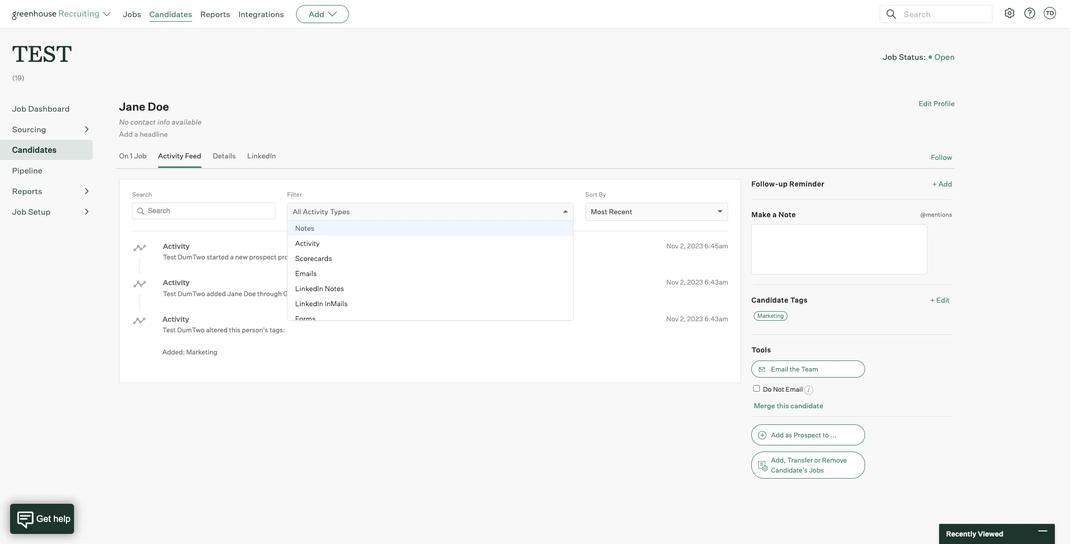 Task type: describe. For each thing, give the bounding box(es) containing it.
do not email
[[763, 386, 803, 394]]

available
[[172, 118, 202, 127]]

make
[[752, 210, 771, 219]]

types
[[330, 207, 350, 216]]

0 horizontal spatial as
[[344, 253, 351, 262]]

sourcing link
[[12, 123, 89, 136]]

emails
[[295, 269, 317, 278]]

profile
[[934, 99, 955, 108]]

3 2, from the top
[[680, 315, 686, 323]]

2023 for test dumtwo added jane doe through greenhouse.
[[687, 279, 703, 287]]

email inside button
[[771, 366, 788, 374]]

all
[[293, 207, 301, 216]]

+ add link
[[933, 179, 952, 189]]

0 vertical spatial reports link
[[200, 9, 230, 19]]

make a note
[[752, 210, 796, 219]]

merge this candidate link
[[754, 402, 824, 411]]

linkedin inmails
[[295, 300, 348, 308]]

add inside + add 'link'
[[939, 180, 952, 189]]

altered
[[206, 327, 228, 335]]

1
[[130, 151, 133, 160]]

marketing link
[[754, 312, 788, 321]]

remove
[[822, 457, 847, 465]]

through
[[257, 290, 282, 298]]

nov for test dumtwo added jane doe through greenhouse.
[[667, 279, 679, 287]]

2 6:43am from the top
[[705, 315, 729, 323]]

all activity types
[[293, 207, 350, 216]]

filter
[[287, 191, 302, 199]]

info
[[157, 118, 170, 127]]

linkedin inmails option
[[288, 297, 573, 312]]

department
[[410, 253, 447, 262]]

sort
[[585, 191, 598, 199]]

test left the department
[[396, 253, 409, 262]]

add,
[[771, 457, 786, 465]]

add as prospect to ...
[[771, 431, 837, 439]]

edit inside 'link'
[[937, 296, 950, 305]]

search
[[132, 191, 152, 199]]

2 horizontal spatial doe
[[330, 253, 342, 262]]

note
[[779, 210, 796, 219]]

1 vertical spatial reports
[[12, 186, 42, 197]]

linkedin notes
[[295, 284, 344, 293]]

jobs link
[[123, 9, 141, 19]]

2 nov 2, 2023 6:43am from the top
[[667, 315, 729, 323]]

follow
[[931, 153, 952, 162]]

0 vertical spatial candidates link
[[149, 9, 192, 19]]

Search text field
[[902, 7, 983, 21]]

test for test dumtwo started a new prospect process for jane doe as a prospect for test department in san francisco office
[[163, 253, 176, 262]]

forms option
[[288, 312, 573, 327]]

job dashboard
[[12, 104, 70, 114]]

feed
[[185, 151, 201, 160]]

up
[[779, 180, 788, 189]]

started
[[207, 253, 229, 262]]

test dumtwo started a new prospect process for jane doe as a prospect for test department in san francisco office
[[163, 253, 518, 262]]

email the team button
[[752, 361, 866, 378]]

0 horizontal spatial notes
[[295, 224, 315, 233]]

add, transfer or remove candidate's jobs button
[[752, 452, 866, 479]]

details link
[[213, 151, 236, 166]]

candidate
[[752, 296, 789, 305]]

2 prospect from the left
[[357, 253, 384, 262]]

pipeline link
[[12, 165, 89, 177]]

test for test dumtwo altered this person's tags:
[[162, 327, 176, 335]]

most recent
[[591, 207, 632, 216]]

doe inside "jane doe no contact info available add a headline"
[[148, 100, 169, 113]]

list box containing notes
[[288, 221, 573, 327]]

new
[[235, 253, 248, 262]]

job for job status:
[[883, 52, 897, 62]]

candidate
[[791, 402, 824, 411]]

td button
[[1042, 5, 1058, 21]]

2 vertical spatial jane
[[227, 290, 242, 298]]

greenhouse recruiting image
[[12, 8, 103, 20]]

email the team
[[771, 366, 818, 374]]

candidate tags
[[752, 296, 808, 305]]

san
[[456, 253, 468, 262]]

sourcing
[[12, 125, 46, 135]]

jobs inside add, transfer or remove candidate's jobs
[[809, 467, 824, 475]]

@mentions
[[920, 211, 952, 218]]

do
[[763, 386, 772, 394]]

added:
[[162, 349, 185, 357]]

process
[[278, 253, 302, 262]]

...
[[831, 431, 837, 439]]

dumtwo for started
[[178, 253, 205, 262]]

job status:
[[883, 52, 926, 62]]

reminder
[[790, 180, 825, 189]]

as inside add as prospect to ... button
[[785, 431, 792, 439]]

add inside "jane doe no contact info available add a headline"
[[119, 130, 133, 139]]

office
[[500, 253, 518, 262]]

job right the 1
[[134, 151, 147, 160]]

tags:
[[270, 327, 285, 335]]

test dumtwo added jane doe through greenhouse.
[[163, 290, 323, 298]]

linkedin link
[[247, 151, 276, 166]]

on 1 job link
[[119, 151, 147, 166]]

edit profile
[[919, 99, 955, 108]]

dashboard
[[28, 104, 70, 114]]

on
[[119, 151, 129, 160]]

details
[[213, 151, 236, 160]]

job setup
[[12, 207, 51, 217]]

pipeline
[[12, 166, 42, 176]]

2 for from the left
[[386, 253, 394, 262]]

francisco
[[469, 253, 499, 262]]

1 horizontal spatial this
[[777, 402, 789, 411]]

0 horizontal spatial candidates link
[[12, 144, 89, 156]]



Task type: vqa. For each thing, say whether or not it's contained in the screenshot.
the top "End"
no



Task type: locate. For each thing, give the bounding box(es) containing it.
added
[[207, 290, 226, 298]]

0 vertical spatial reports
[[200, 9, 230, 19]]

forms
[[295, 315, 316, 323]]

merge
[[754, 402, 775, 411]]

a down 'contact'
[[134, 130, 138, 139]]

linkedin for linkedin inmails
[[295, 300, 323, 308]]

by
[[599, 191, 606, 199]]

add
[[309, 9, 324, 19], [119, 130, 133, 139], [939, 180, 952, 189], [771, 431, 784, 439]]

not
[[773, 386, 784, 394]]

job for job setup
[[12, 207, 26, 217]]

reports
[[200, 9, 230, 19], [12, 186, 42, 197]]

1 vertical spatial dumtwo
[[178, 290, 205, 298]]

+ inside "+ edit" 'link'
[[930, 296, 935, 305]]

add inside add as prospect to ... button
[[771, 431, 784, 439]]

0 vertical spatial marketing
[[758, 313, 784, 320]]

0 vertical spatial 2,
[[680, 242, 686, 250]]

1 horizontal spatial reports
[[200, 9, 230, 19]]

prospect
[[249, 253, 277, 262], [357, 253, 384, 262]]

1 horizontal spatial reports link
[[200, 9, 230, 19]]

0 vertical spatial jobs
[[123, 9, 141, 19]]

2 2, from the top
[[680, 279, 686, 287]]

1 vertical spatial jane
[[313, 253, 328, 262]]

transfer
[[787, 457, 813, 465]]

+ edit link
[[928, 294, 952, 307]]

0 horizontal spatial for
[[304, 253, 312, 262]]

activity
[[158, 151, 184, 160], [303, 207, 328, 216], [295, 239, 320, 248], [163, 242, 190, 251], [163, 279, 190, 287], [162, 315, 189, 324]]

most
[[591, 207, 608, 216]]

2 2023 from the top
[[687, 279, 703, 287]]

(19)
[[12, 74, 25, 82]]

jane inside "jane doe no contact info available add a headline"
[[119, 100, 145, 113]]

activity option
[[288, 236, 573, 251]]

2 vertical spatial doe
[[244, 290, 256, 298]]

+ for + add
[[933, 180, 937, 189]]

jane up no
[[119, 100, 145, 113]]

0 vertical spatial email
[[771, 366, 788, 374]]

3 2023 from the top
[[687, 315, 703, 323]]

1 nov 2, 2023 6:43am from the top
[[667, 279, 729, 287]]

1 vertical spatial 6:43am
[[705, 315, 729, 323]]

1 6:43am from the top
[[705, 279, 729, 287]]

status:
[[899, 52, 926, 62]]

a inside "jane doe no contact info available add a headline"
[[134, 130, 138, 139]]

contact
[[130, 118, 156, 127]]

doe up linkedin notes
[[330, 253, 342, 262]]

1 vertical spatial linkedin
[[295, 284, 323, 293]]

test dumtwo altered this person's tags:
[[162, 327, 285, 335]]

2, for test dumtwo added jane doe through greenhouse.
[[680, 279, 686, 287]]

0 vertical spatial dumtwo
[[178, 253, 205, 262]]

1 vertical spatial doe
[[330, 253, 342, 262]]

inmails
[[325, 300, 348, 308]]

1 horizontal spatial notes
[[325, 284, 344, 293]]

doe up 'info'
[[148, 100, 169, 113]]

0 vertical spatial doe
[[148, 100, 169, 113]]

0 horizontal spatial jane
[[119, 100, 145, 113]]

td
[[1046, 10, 1054, 17]]

0 horizontal spatial reports
[[12, 186, 42, 197]]

candidates link
[[149, 9, 192, 19], [12, 144, 89, 156]]

candidates down sourcing
[[12, 145, 57, 155]]

tools
[[752, 346, 771, 354]]

Search text field
[[132, 203, 275, 219]]

job left setup
[[12, 207, 26, 217]]

activity inside option
[[295, 239, 320, 248]]

marketing down candidate
[[758, 313, 784, 320]]

sort by
[[585, 191, 606, 199]]

1 horizontal spatial candidates
[[149, 9, 192, 19]]

job for job dashboard
[[12, 104, 26, 114]]

0 horizontal spatial candidates
[[12, 145, 57, 155]]

dumtwo
[[178, 253, 205, 262], [178, 290, 205, 298], [177, 327, 205, 335]]

0 horizontal spatial prospect
[[249, 253, 277, 262]]

activity feed
[[158, 151, 201, 160]]

merge this candidate
[[754, 402, 824, 411]]

1 vertical spatial reports link
[[12, 185, 89, 198]]

linkedin for linkedin "link"
[[247, 151, 276, 160]]

1 prospect from the left
[[249, 253, 277, 262]]

0 vertical spatial this
[[229, 327, 241, 335]]

1 vertical spatial as
[[785, 431, 792, 439]]

test up added:
[[162, 327, 176, 335]]

jane right added
[[227, 290, 242, 298]]

@mentions link
[[920, 210, 952, 220]]

1 vertical spatial marketing
[[186, 349, 217, 357]]

for left the department
[[386, 253, 394, 262]]

0 horizontal spatial this
[[229, 327, 241, 335]]

add button
[[296, 5, 349, 23]]

prospect
[[794, 431, 821, 439]]

a left note
[[773, 210, 777, 219]]

scorecards
[[295, 254, 332, 263]]

+ add
[[933, 180, 952, 189]]

1 nov from the top
[[667, 242, 679, 250]]

candidates
[[149, 9, 192, 19], [12, 145, 57, 155]]

1 vertical spatial jobs
[[809, 467, 824, 475]]

setup
[[28, 207, 51, 217]]

1 2023 from the top
[[687, 242, 703, 250]]

doe left through
[[244, 290, 256, 298]]

team
[[801, 366, 818, 374]]

1 vertical spatial candidates link
[[12, 144, 89, 156]]

job up sourcing
[[12, 104, 26, 114]]

1 horizontal spatial for
[[386, 253, 394, 262]]

this right altered
[[229, 327, 241, 335]]

1 horizontal spatial as
[[785, 431, 792, 439]]

candidates link right the jobs link
[[149, 9, 192, 19]]

activity feed link
[[158, 151, 201, 166]]

test
[[12, 38, 72, 68]]

nov 2, 2023 6:43am
[[667, 279, 729, 287], [667, 315, 729, 323]]

reports down 'pipeline'
[[12, 186, 42, 197]]

0 horizontal spatial doe
[[148, 100, 169, 113]]

1 horizontal spatial prospect
[[357, 253, 384, 262]]

a left new on the top left of the page
[[230, 253, 234, 262]]

3 nov from the top
[[667, 315, 679, 323]]

dumtwo for altered
[[177, 327, 205, 335]]

as left the prospect
[[785, 431, 792, 439]]

this
[[229, 327, 241, 335], [777, 402, 789, 411]]

jane
[[119, 100, 145, 113], [313, 253, 328, 262], [227, 290, 242, 298]]

notes down all
[[295, 224, 315, 233]]

linkedin notes option
[[288, 281, 573, 297]]

reports link up the job setup link
[[12, 185, 89, 198]]

+ edit
[[930, 296, 950, 305]]

job left status:
[[883, 52, 897, 62]]

configure image
[[1004, 7, 1016, 19]]

candidates right the jobs link
[[149, 9, 192, 19]]

1 horizontal spatial edit
[[937, 296, 950, 305]]

headline
[[140, 130, 168, 139]]

email right the not
[[786, 386, 803, 394]]

2 vertical spatial nov
[[667, 315, 679, 323]]

1 horizontal spatial doe
[[244, 290, 256, 298]]

+ for + edit
[[930, 296, 935, 305]]

dumtwo left added
[[178, 290, 205, 298]]

dumtwo for added
[[178, 290, 205, 298]]

0 vertical spatial notes
[[295, 224, 315, 233]]

0 horizontal spatial marketing
[[186, 349, 217, 357]]

edit
[[919, 99, 932, 108], [937, 296, 950, 305]]

2 vertical spatial linkedin
[[295, 300, 323, 308]]

1 vertical spatial this
[[777, 402, 789, 411]]

notes up inmails
[[325, 284, 344, 293]]

0 vertical spatial nov
[[667, 242, 679, 250]]

2, for test dumtwo started a new prospect process for jane doe as a prospect for test department in san francisco office
[[680, 242, 686, 250]]

reports link left the integrations at top
[[200, 9, 230, 19]]

integrations link
[[238, 9, 284, 19]]

0 vertical spatial +
[[933, 180, 937, 189]]

1 for from the left
[[304, 253, 312, 262]]

linkedin right details
[[247, 151, 276, 160]]

0 vertical spatial jane
[[119, 100, 145, 113]]

2 horizontal spatial jane
[[313, 253, 328, 262]]

test left added
[[163, 290, 176, 298]]

dumtwo left started at the top left of page
[[178, 253, 205, 262]]

0 vertical spatial linkedin
[[247, 151, 276, 160]]

candidate's
[[771, 467, 808, 475]]

greenhouse.
[[283, 290, 323, 298]]

jane up emails
[[313, 253, 328, 262]]

6:43am
[[705, 279, 729, 287], [705, 315, 729, 323]]

+ inside + add 'link'
[[933, 180, 937, 189]]

2 nov from the top
[[667, 279, 679, 287]]

marketing down altered
[[186, 349, 217, 357]]

0 vertical spatial as
[[344, 253, 351, 262]]

marketing inside marketing link
[[758, 313, 784, 320]]

1 vertical spatial edit
[[937, 296, 950, 305]]

follow-up reminder
[[752, 180, 825, 189]]

1 vertical spatial nov 2, 2023 6:43am
[[667, 315, 729, 323]]

2 vertical spatial 2023
[[687, 315, 703, 323]]

recent
[[609, 207, 632, 216]]

test left started at the top left of page
[[163, 253, 176, 262]]

notes option
[[288, 221, 573, 236]]

2023 for test dumtwo started a new prospect process for jane doe as a prospect for test department in san francisco office
[[687, 242, 703, 250]]

scorecards option
[[288, 251, 573, 266]]

recently viewed
[[946, 531, 1004, 539]]

email left the
[[771, 366, 788, 374]]

0 vertical spatial nov 2, 2023 6:43am
[[667, 279, 729, 287]]

0 horizontal spatial jobs
[[123, 9, 141, 19]]

1 vertical spatial email
[[786, 386, 803, 394]]

td button
[[1044, 7, 1056, 19]]

job
[[883, 52, 897, 62], [12, 104, 26, 114], [134, 151, 147, 160], [12, 207, 26, 217]]

linkedin inside linkedin inmails option
[[295, 300, 323, 308]]

this down do not email
[[777, 402, 789, 411]]

for up emails
[[304, 253, 312, 262]]

0 horizontal spatial reports link
[[12, 185, 89, 198]]

as right scorecards
[[344, 253, 351, 262]]

None text field
[[752, 225, 928, 275]]

integrations
[[238, 9, 284, 19]]

candidates link down sourcing 'link'
[[12, 144, 89, 156]]

linkedin down greenhouse.
[[295, 300, 323, 308]]

on 1 job
[[119, 151, 147, 160]]

reports link
[[200, 9, 230, 19], [12, 185, 89, 198]]

linkedin for linkedin notes
[[295, 284, 323, 293]]

2 vertical spatial dumtwo
[[177, 327, 205, 335]]

1 vertical spatial nov
[[667, 279, 679, 287]]

linkedin inside option
[[295, 284, 323, 293]]

2 vertical spatial 2,
[[680, 315, 686, 323]]

doe
[[148, 100, 169, 113], [330, 253, 342, 262], [244, 290, 256, 298]]

0 horizontal spatial edit
[[919, 99, 932, 108]]

6:45am
[[705, 242, 729, 250]]

0 vertical spatial candidates
[[149, 9, 192, 19]]

the
[[790, 366, 800, 374]]

person's
[[242, 327, 268, 335]]

job setup link
[[12, 206, 89, 218]]

test for test dumtwo added jane doe through greenhouse.
[[163, 290, 176, 298]]

open
[[935, 52, 955, 62]]

1 vertical spatial +
[[930, 296, 935, 305]]

1 2, from the top
[[680, 242, 686, 250]]

no
[[119, 118, 129, 127]]

jane doe no contact info available add a headline
[[119, 100, 202, 139]]

1 horizontal spatial candidates link
[[149, 9, 192, 19]]

1 horizontal spatial jane
[[227, 290, 242, 298]]

1 vertical spatial candidates
[[12, 145, 57, 155]]

dumtwo up added: marketing
[[177, 327, 205, 335]]

list box
[[288, 221, 573, 327]]

emails option
[[288, 266, 573, 281]]

most recent option
[[591, 207, 632, 216]]

None field
[[293, 203, 295, 221]]

0 vertical spatial 6:43am
[[705, 279, 729, 287]]

0 vertical spatial edit
[[919, 99, 932, 108]]

reports left the integrations at top
[[200, 9, 230, 19]]

add as prospect to ... button
[[752, 425, 866, 446]]

add inside add popup button
[[309, 9, 324, 19]]

nov 2, 2023 6:45am
[[667, 242, 729, 250]]

1 vertical spatial 2,
[[680, 279, 686, 287]]

follow link
[[931, 153, 952, 162]]

linkedin down emails
[[295, 284, 323, 293]]

0 vertical spatial 2023
[[687, 242, 703, 250]]

Do Not Email checkbox
[[754, 386, 760, 393]]

1 horizontal spatial jobs
[[809, 467, 824, 475]]

a right scorecards
[[352, 253, 356, 262]]

jobs
[[123, 9, 141, 19], [809, 467, 824, 475]]

1 vertical spatial notes
[[325, 284, 344, 293]]

1 horizontal spatial marketing
[[758, 313, 784, 320]]

nov for test dumtwo started a new prospect process for jane doe as a prospect for test department in san francisco office
[[667, 242, 679, 250]]

1 vertical spatial 2023
[[687, 279, 703, 287]]



